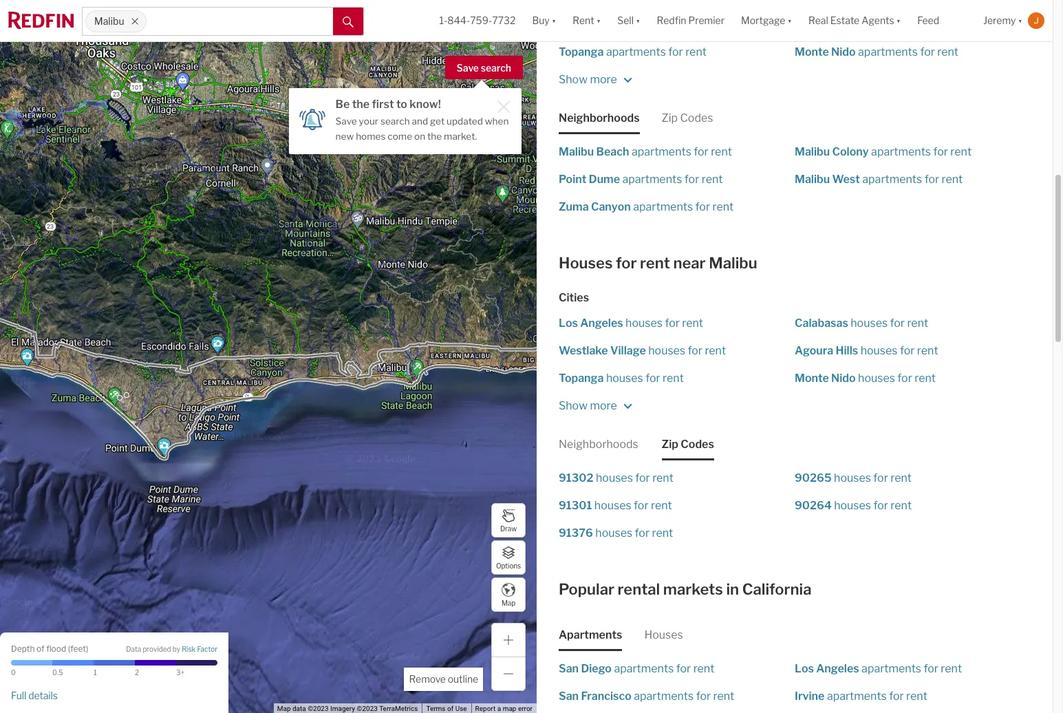 Task type: vqa. For each thing, say whether or not it's contained in the screenshot.
home price $36,500,000
no



Task type: describe. For each thing, give the bounding box(es) containing it.
zip codes for rent
[[662, 438, 714, 451]]

malibu beach apartments for rent
[[559, 145, 732, 158]]

village for houses for rent
[[611, 344, 646, 357]]

popular
[[559, 580, 615, 598]]

factor
[[197, 645, 218, 653]]

mortgage
[[741, 15, 786, 26]]

of for terms
[[447, 705, 454, 713]]

houses for houses
[[645, 629, 683, 642]]

1-844-759-7732
[[440, 15, 516, 26]]

remove outline
[[409, 673, 478, 685]]

data
[[126, 645, 141, 653]]

zip codes element for for
[[662, 100, 714, 134]]

houses up the westlake village houses for rent
[[626, 317, 663, 330]]

houses element
[[645, 617, 683, 651]]

a
[[498, 705, 501, 713]]

feed
[[918, 15, 940, 26]]

(
[[68, 643, 70, 654]]

save for save your search and get updated when new homes come on the market.
[[336, 116, 357, 127]]

agoura hills apartments for rent
[[795, 18, 961, 31]]

angeles for apartments for rent
[[817, 662, 860, 675]]

your
[[359, 116, 379, 127]]

agoura hills houses for rent
[[795, 344, 939, 357]]

feet
[[70, 643, 86, 654]]

markets
[[664, 580, 723, 598]]

mortgage ▾ button
[[733, 0, 801, 41]]

agents
[[862, 15, 895, 26]]

2
[[135, 668, 139, 677]]

houses down "91301 houses for rent"
[[596, 527, 633, 540]]

apartments for monte nido apartments for rent
[[858, 45, 918, 59]]

user photo image
[[1028, 12, 1045, 29]]

1 show from the top
[[559, 73, 588, 86]]

san for san diego
[[559, 662, 579, 675]]

monte for monte nido houses for rent
[[795, 372, 829, 385]]

)
[[86, 643, 88, 654]]

of for depth
[[36, 643, 44, 654]]

houses for houses for rent near malibu
[[559, 254, 613, 272]]

submit search image
[[343, 16, 354, 27]]

zip for rent
[[662, 438, 679, 451]]

0 horizontal spatial the
[[352, 98, 370, 111]]

apartments for los angeles apartments for rent
[[862, 662, 922, 675]]

imagery
[[330, 705, 355, 713]]

houses down los angeles houses for rent
[[649, 344, 686, 357]]

91301 houses for rent
[[559, 499, 672, 512]]

90264
[[795, 499, 832, 512]]

houses down the westlake village houses for rent
[[606, 372, 644, 385]]

canyon
[[591, 200, 631, 213]]

houses for rent near malibu
[[559, 254, 758, 272]]

malibu for malibu beach apartments for rent
[[559, 145, 594, 158]]

know!
[[410, 98, 441, 111]]

options button
[[492, 540, 526, 575]]

zip for for
[[662, 112, 678, 125]]

houses up monte nido houses for rent
[[861, 344, 898, 357]]

angeles for houses for rent
[[580, 317, 623, 330]]

monte nido apartments for rent
[[795, 45, 959, 59]]

homes
[[356, 131, 386, 142]]

houses up 91376 houses for rent
[[595, 499, 632, 512]]

real
[[809, 15, 829, 26]]

estate
[[831, 15, 860, 26]]

map button
[[492, 578, 526, 612]]

save search
[[457, 62, 511, 74]]

in
[[727, 580, 739, 598]]

malibu for malibu
[[94, 15, 124, 27]]

1 show m ore from the top
[[559, 73, 620, 86]]

91302
[[559, 472, 594, 485]]

sell
[[618, 15, 634, 26]]

be the first to know!
[[336, 98, 441, 111]]

details
[[28, 690, 58, 701]]

california
[[743, 580, 812, 598]]

los angeles houses for rent
[[559, 317, 704, 330]]

1-
[[440, 15, 448, 26]]

map data ©2023  imagery ©2023 terrametrics
[[277, 705, 418, 713]]

village for apartments for rent
[[611, 18, 646, 31]]

real estate agents ▾ link
[[809, 0, 901, 41]]

redfin premier button
[[649, 0, 733, 41]]

2 show m ore from the top
[[559, 399, 620, 412]]

remove
[[409, 673, 446, 685]]

rent ▾
[[573, 15, 601, 26]]

remove outline button
[[404, 668, 483, 691]]

▾ for mortgage ▾
[[788, 15, 792, 26]]

apartments for agoura hills apartments for rent
[[861, 18, 921, 31]]

san for san francisco
[[559, 690, 579, 703]]

sell ▾ button
[[609, 0, 649, 41]]

flood
[[46, 643, 66, 654]]

be the first to know! dialog
[[289, 80, 522, 154]]

redfin premier
[[657, 15, 725, 26]]

0.5
[[52, 668, 63, 677]]

westlake for westlake village apartments for rent
[[559, 18, 608, 31]]

west
[[833, 173, 860, 186]]

malibu for malibu colony apartments for rent
[[795, 145, 830, 158]]

topanga apartments for rent
[[559, 45, 707, 59]]

get
[[430, 116, 445, 127]]

1
[[94, 668, 97, 677]]

los angeles apartments for rent
[[795, 662, 962, 675]]

90264 houses for rent
[[795, 499, 912, 512]]

report
[[475, 705, 496, 713]]

1 ©2023 from the left
[[308, 705, 329, 713]]

the inside save your search and get updated when new homes come on the market.
[[428, 131, 442, 142]]

malibu right near
[[709, 254, 758, 272]]

91302 houses for rent
[[559, 472, 674, 485]]

apartments for malibu colony apartments for rent
[[872, 145, 931, 158]]

jeremy ▾
[[984, 15, 1023, 26]]

calabasas
[[795, 317, 849, 330]]

cities
[[559, 291, 589, 304]]

apartments
[[559, 629, 623, 642]]

houses up "91301 houses for rent"
[[596, 472, 633, 485]]

be
[[336, 98, 350, 111]]

depth
[[11, 643, 35, 654]]

los for los angeles houses for rent
[[559, 317, 578, 330]]

malibu west apartments for rent
[[795, 173, 963, 186]]

zip codes for for
[[662, 112, 714, 125]]

map
[[503, 705, 517, 713]]

codes for for
[[680, 112, 714, 125]]

apartments for san francisco apartments for rent
[[634, 690, 694, 703]]

premier
[[689, 15, 725, 26]]

1 ore from the top
[[600, 73, 617, 86]]

draw
[[500, 524, 517, 532]]

map for map
[[502, 599, 516, 607]]

zuma
[[559, 200, 589, 213]]

popular rental markets in california
[[559, 580, 812, 598]]

zuma canyon apartments for rent
[[559, 200, 734, 213]]

monte for monte nido apartments for rent
[[795, 45, 829, 59]]

data
[[293, 705, 306, 713]]

90265 houses for rent
[[795, 472, 912, 485]]



Task type: locate. For each thing, give the bounding box(es) containing it.
rent ▾ button
[[565, 0, 609, 41]]

1 vertical spatial zip
[[662, 438, 679, 451]]

san left francisco
[[559, 690, 579, 703]]

0 horizontal spatial save
[[336, 116, 357, 127]]

▾ for jeremy ▾
[[1019, 15, 1023, 26]]

1 vertical spatial show m ore
[[559, 399, 620, 412]]

map for map data ©2023  imagery ©2023 terrametrics
[[277, 705, 291, 713]]

agoura for agoura hills apartments for rent
[[795, 18, 834, 31]]

1 vertical spatial zip codes
[[662, 438, 714, 451]]

0 vertical spatial codes
[[680, 112, 714, 125]]

the right be
[[352, 98, 370, 111]]

0 vertical spatial san
[[559, 662, 579, 675]]

malibu
[[94, 15, 124, 27], [559, 145, 594, 158], [795, 145, 830, 158], [795, 173, 830, 186], [709, 254, 758, 272]]

san
[[559, 662, 579, 675], [559, 690, 579, 703]]

0 vertical spatial search
[[481, 62, 511, 74]]

2 monte from the top
[[795, 372, 829, 385]]

1 vertical spatial village
[[611, 344, 646, 357]]

houses up the 90264 houses for rent
[[834, 472, 871, 485]]

when
[[485, 116, 509, 127]]

of left 'use' at the bottom of page
[[447, 705, 454, 713]]

1 vertical spatial show
[[559, 399, 588, 412]]

new
[[336, 131, 354, 142]]

1 horizontal spatial of
[[447, 705, 454, 713]]

apartments for san diego apartments for rent
[[614, 662, 674, 675]]

francisco
[[581, 690, 632, 703]]

1 vertical spatial zip codes element
[[662, 426, 714, 461]]

search down 7732
[[481, 62, 511, 74]]

point dume apartments for rent
[[559, 173, 723, 186]]

0 vertical spatial los
[[559, 317, 578, 330]]

2 hills from the top
[[836, 344, 859, 357]]

▾ right buy
[[552, 15, 556, 26]]

map down options
[[502, 599, 516, 607]]

0 vertical spatial zip
[[662, 112, 678, 125]]

2 ▾ from the left
[[597, 15, 601, 26]]

beach
[[597, 145, 630, 158]]

zip
[[662, 112, 678, 125], [662, 438, 679, 451]]

2 ©2023 from the left
[[357, 705, 378, 713]]

1 horizontal spatial map
[[502, 599, 516, 607]]

risk factor link
[[182, 645, 218, 655]]

topanga down rent
[[559, 45, 604, 59]]

0 horizontal spatial search
[[381, 116, 410, 127]]

malibu left west
[[795, 173, 830, 186]]

0 vertical spatial village
[[611, 18, 646, 31]]

ore
[[600, 73, 617, 86], [600, 399, 617, 412]]

rent ▾ button
[[573, 0, 601, 41]]

topanga down the westlake village houses for rent
[[559, 372, 604, 385]]

sell ▾
[[618, 15, 641, 26]]

the right the on
[[428, 131, 442, 142]]

real estate agents ▾ button
[[801, 0, 909, 41]]

houses up agoura hills houses for rent on the right of page
[[851, 317, 888, 330]]

monte down the real
[[795, 45, 829, 59]]

2 neighborhoods element from the top
[[559, 426, 639, 461]]

1 horizontal spatial ©2023
[[357, 705, 378, 713]]

2 topanga from the top
[[559, 372, 604, 385]]

0 vertical spatial westlake
[[559, 18, 608, 31]]

jeremy
[[984, 15, 1016, 26]]

malibu left the remove malibu image
[[94, 15, 124, 27]]

2 ore from the top
[[600, 399, 617, 412]]

1 horizontal spatial angeles
[[817, 662, 860, 675]]

0 vertical spatial the
[[352, 98, 370, 111]]

1 vertical spatial houses
[[645, 629, 683, 642]]

save your search and get updated when new homes come on the market.
[[336, 116, 509, 142]]

0 vertical spatial monte
[[795, 45, 829, 59]]

▾ right agents
[[897, 15, 901, 26]]

angeles up irvine apartments for rent
[[817, 662, 860, 675]]

0 horizontal spatial ©2023
[[308, 705, 329, 713]]

provided
[[143, 645, 171, 653]]

0 vertical spatial topanga
[[559, 45, 604, 59]]

0 vertical spatial show
[[559, 73, 588, 86]]

m down 'topanga apartments for rent'
[[590, 73, 600, 86]]

save inside button
[[457, 62, 479, 74]]

2 zip from the top
[[662, 438, 679, 451]]

search up come
[[381, 116, 410, 127]]

market.
[[444, 131, 477, 142]]

©2023 right data
[[308, 705, 329, 713]]

4 ▾ from the left
[[788, 15, 792, 26]]

map left data
[[277, 705, 291, 713]]

neighborhoods
[[559, 112, 640, 125], [559, 438, 639, 451]]

apartments for malibu west apartments for rent
[[863, 173, 923, 186]]

neighborhoods element up 91302 houses for rent
[[559, 426, 639, 461]]

▾ right mortgage
[[788, 15, 792, 26]]

0 vertical spatial agoura
[[795, 18, 834, 31]]

90265
[[795, 472, 832, 485]]

ore down 'topanga houses for rent' at the right
[[600, 399, 617, 412]]

angeles
[[580, 317, 623, 330], [817, 662, 860, 675]]

terms of use
[[426, 705, 467, 713]]

neighborhoods element for houses
[[559, 426, 639, 461]]

1 agoura from the top
[[795, 18, 834, 31]]

report a map error
[[475, 705, 533, 713]]

apartments element
[[559, 617, 623, 651]]

topanga
[[559, 45, 604, 59], [559, 372, 604, 385]]

2 zip codes element from the top
[[662, 426, 714, 461]]

0 vertical spatial of
[[36, 643, 44, 654]]

search inside button
[[481, 62, 511, 74]]

ore down 'topanga apartments for rent'
[[600, 73, 617, 86]]

759-
[[470, 15, 492, 26]]

2 m from the top
[[590, 399, 600, 412]]

nido for apartments for rent
[[832, 45, 856, 59]]

redfin
[[657, 15, 687, 26]]

1 vertical spatial codes
[[681, 438, 714, 451]]

0 vertical spatial map
[[502, 599, 516, 607]]

of left "flood"
[[36, 643, 44, 654]]

0 vertical spatial nido
[[832, 45, 856, 59]]

to
[[396, 98, 407, 111]]

0 vertical spatial neighborhoods
[[559, 112, 640, 125]]

1 zip codes from the top
[[662, 112, 714, 125]]

topanga for topanga apartments for rent
[[559, 45, 604, 59]]

1 vertical spatial san
[[559, 690, 579, 703]]

draw button
[[492, 503, 526, 538]]

apartments for malibu beach apartments for rent
[[632, 145, 692, 158]]

▾ left user photo
[[1019, 15, 1023, 26]]

2 nido from the top
[[832, 372, 856, 385]]

calabasas houses for rent
[[795, 317, 929, 330]]

dume
[[589, 173, 620, 186]]

san diego apartments for rent
[[559, 662, 715, 675]]

codes
[[680, 112, 714, 125], [681, 438, 714, 451]]

1 vertical spatial nido
[[832, 372, 856, 385]]

1 vertical spatial m
[[590, 399, 600, 412]]

map inside button
[[502, 599, 516, 607]]

0 vertical spatial ore
[[600, 73, 617, 86]]

first
[[372, 98, 394, 111]]

save down 844-
[[457, 62, 479, 74]]

0 horizontal spatial los
[[559, 317, 578, 330]]

zip up 91302 houses for rent
[[662, 438, 679, 451]]

apartments
[[649, 18, 708, 31], [861, 18, 921, 31], [606, 45, 666, 59], [858, 45, 918, 59], [632, 145, 692, 158], [872, 145, 931, 158], [623, 173, 682, 186], [863, 173, 923, 186], [633, 200, 693, 213], [614, 662, 674, 675], [862, 662, 922, 675], [634, 690, 694, 703], [827, 690, 887, 703]]

save for save search
[[457, 62, 479, 74]]

houses up cities
[[559, 254, 613, 272]]

neighborhoods up beach
[[559, 112, 640, 125]]

1 zip from the top
[[662, 112, 678, 125]]

▾ for buy ▾
[[552, 15, 556, 26]]

apartments for westlake village apartments for rent
[[649, 18, 708, 31]]

1 vertical spatial los
[[795, 662, 814, 675]]

los up irvine
[[795, 662, 814, 675]]

1 horizontal spatial search
[[481, 62, 511, 74]]

1 vertical spatial save
[[336, 116, 357, 127]]

show
[[559, 73, 588, 86], [559, 399, 588, 412]]

m down 'topanga houses for rent' at the right
[[590, 399, 600, 412]]

westlake village houses for rent
[[559, 344, 726, 357]]

1 vertical spatial hills
[[836, 344, 859, 357]]

nido down the estate
[[832, 45, 856, 59]]

neighborhoods element
[[559, 100, 640, 134], [559, 426, 639, 461]]

codes for rent
[[681, 438, 714, 451]]

the
[[352, 98, 370, 111], [428, 131, 442, 142]]

monte nido houses for rent
[[795, 372, 936, 385]]

2 san from the top
[[559, 690, 579, 703]]

use
[[455, 705, 467, 713]]

los down cities
[[559, 317, 578, 330]]

1 vertical spatial westlake
[[559, 344, 608, 357]]

1 ▾ from the left
[[552, 15, 556, 26]]

risk
[[182, 645, 196, 653]]

irvine apartments for rent
[[795, 690, 928, 703]]

hills down 'calabasas houses for rent' in the right of the page
[[836, 344, 859, 357]]

near
[[674, 254, 706, 272]]

cities heading
[[559, 291, 1031, 306]]

agoura
[[795, 18, 834, 31], [795, 344, 834, 357]]

▾ for sell ▾
[[636, 15, 641, 26]]

colony
[[833, 145, 869, 158]]

1 village from the top
[[611, 18, 646, 31]]

0 horizontal spatial map
[[277, 705, 291, 713]]

houses down agoura hills houses for rent on the right of page
[[858, 372, 896, 385]]

1 horizontal spatial houses
[[645, 629, 683, 642]]

1 vertical spatial agoura
[[795, 344, 834, 357]]

san left the diego
[[559, 662, 579, 675]]

buy ▾
[[532, 15, 556, 26]]

neighborhoods for beach
[[559, 112, 640, 125]]

1 san from the top
[[559, 662, 579, 675]]

full details
[[11, 690, 58, 701]]

0 vertical spatial zip codes element
[[662, 100, 714, 134]]

1 vertical spatial map
[[277, 705, 291, 713]]

westlake for westlake village houses for rent
[[559, 344, 608, 357]]

5 ▾ from the left
[[897, 15, 901, 26]]

0 horizontal spatial houses
[[559, 254, 613, 272]]

91376 houses for rent
[[559, 527, 673, 540]]

1 vertical spatial neighborhoods element
[[559, 426, 639, 461]]

1 nido from the top
[[832, 45, 856, 59]]

©2023 right imagery
[[357, 705, 378, 713]]

91301
[[559, 499, 592, 512]]

2 village from the top
[[611, 344, 646, 357]]

malibu colony apartments for rent
[[795, 145, 972, 158]]

apartments for zuma canyon apartments for rent
[[633, 200, 693, 213]]

91376
[[559, 527, 593, 540]]

m
[[590, 73, 600, 86], [590, 399, 600, 412]]

for
[[711, 18, 726, 31], [923, 18, 938, 31], [669, 45, 683, 59], [921, 45, 935, 59], [694, 145, 709, 158], [934, 145, 949, 158], [685, 173, 700, 186], [925, 173, 940, 186], [696, 200, 710, 213], [616, 254, 637, 272], [665, 317, 680, 330], [890, 317, 905, 330], [688, 344, 703, 357], [900, 344, 915, 357], [646, 372, 661, 385], [898, 372, 913, 385], [636, 472, 650, 485], [874, 472, 889, 485], [634, 499, 649, 512], [874, 499, 889, 512], [635, 527, 650, 540], [677, 662, 691, 675], [924, 662, 939, 675], [696, 690, 711, 703], [890, 690, 904, 703]]

zip codes element for rent
[[662, 426, 714, 461]]

outline
[[448, 673, 478, 685]]

remove malibu image
[[131, 17, 139, 25]]

1 neighborhoods from the top
[[559, 112, 640, 125]]

nido for houses for rent
[[832, 372, 856, 385]]

neighborhoods up 91302 houses for rent
[[559, 438, 639, 451]]

0 vertical spatial hills
[[836, 18, 859, 31]]

1 vertical spatial monte
[[795, 372, 829, 385]]

google image
[[3, 695, 49, 713]]

0 horizontal spatial of
[[36, 643, 44, 654]]

1 neighborhoods element from the top
[[559, 100, 640, 134]]

los for los angeles apartments for rent
[[795, 662, 814, 675]]

neighborhoods for houses
[[559, 438, 639, 451]]

hills for apartments for rent
[[836, 18, 859, 31]]

1 topanga from the top
[[559, 45, 604, 59]]

agoura for agoura hills houses for rent
[[795, 344, 834, 357]]

search inside save your search and get updated when new homes come on the market.
[[381, 116, 410, 127]]

buy
[[532, 15, 550, 26]]

los
[[559, 317, 578, 330], [795, 662, 814, 675]]

0 vertical spatial houses
[[559, 254, 613, 272]]

1 westlake from the top
[[559, 18, 608, 31]]

1 m from the top
[[590, 73, 600, 86]]

1 vertical spatial angeles
[[817, 662, 860, 675]]

zip codes element
[[662, 100, 714, 134], [662, 426, 714, 461]]

show m ore down 'topanga houses for rent' at the right
[[559, 399, 620, 412]]

0 vertical spatial save
[[457, 62, 479, 74]]

malibu for malibu west apartments for rent
[[795, 173, 830, 186]]

None search field
[[146, 8, 333, 35]]

0 vertical spatial angeles
[[580, 317, 623, 330]]

2 westlake from the top
[[559, 344, 608, 357]]

844-
[[448, 15, 470, 26]]

1 vertical spatial search
[[381, 116, 410, 127]]

and
[[412, 116, 428, 127]]

show m ore
[[559, 73, 620, 86], [559, 399, 620, 412]]

show down rent
[[559, 73, 588, 86]]

1 monte from the top
[[795, 45, 829, 59]]

show m ore down 'topanga apartments for rent'
[[559, 73, 620, 86]]

neighborhoods element for beach
[[559, 100, 640, 134]]

monte down calabasas
[[795, 372, 829, 385]]

malibu up point
[[559, 145, 594, 158]]

options
[[496, 561, 521, 570]]

save inside save your search and get updated when new homes come on the market.
[[336, 116, 357, 127]]

0 vertical spatial neighborhoods element
[[559, 100, 640, 134]]

1 vertical spatial topanga
[[559, 372, 604, 385]]

1 horizontal spatial the
[[428, 131, 442, 142]]

▾ right rent
[[597, 15, 601, 26]]

▾ right sell
[[636, 15, 641, 26]]

1 vertical spatial of
[[447, 705, 454, 713]]

nido down agoura hills houses for rent on the right of page
[[832, 372, 856, 385]]

1 zip codes element from the top
[[662, 100, 714, 134]]

3 ▾ from the left
[[636, 15, 641, 26]]

map region
[[0, 0, 649, 713]]

apartments for point dume apartments for rent
[[623, 173, 682, 186]]

neighborhoods element up beach
[[559, 100, 640, 134]]

0 vertical spatial zip codes
[[662, 112, 714, 125]]

1 vertical spatial the
[[428, 131, 442, 142]]

0 vertical spatial m
[[590, 73, 600, 86]]

1 vertical spatial neighborhoods
[[559, 438, 639, 451]]

▾ for rent ▾
[[597, 15, 601, 26]]

zip up malibu beach apartments for rent
[[662, 112, 678, 125]]

full
[[11, 690, 26, 701]]

7732
[[492, 15, 516, 26]]

show down 'topanga houses for rent' at the right
[[559, 399, 588, 412]]

topanga for topanga houses for rent
[[559, 372, 604, 385]]

report a map error link
[[475, 705, 533, 713]]

save up new
[[336, 116, 357, 127]]

westlake
[[559, 18, 608, 31], [559, 344, 608, 357]]

1 horizontal spatial los
[[795, 662, 814, 675]]

on
[[414, 131, 426, 142]]

0 horizontal spatial angeles
[[580, 317, 623, 330]]

2 agoura from the top
[[795, 344, 834, 357]]

1 horizontal spatial save
[[457, 62, 479, 74]]

1 vertical spatial ore
[[600, 399, 617, 412]]

angeles down cities
[[580, 317, 623, 330]]

6 ▾ from the left
[[1019, 15, 1023, 26]]

houses
[[559, 254, 613, 272], [645, 629, 683, 642]]

©2023
[[308, 705, 329, 713], [357, 705, 378, 713]]

irvine
[[795, 690, 825, 703]]

hills right the real
[[836, 18, 859, 31]]

0 vertical spatial show m ore
[[559, 73, 620, 86]]

2 zip codes from the top
[[662, 438, 714, 451]]

point
[[559, 173, 587, 186]]

2 show from the top
[[559, 399, 588, 412]]

malibu left colony
[[795, 145, 830, 158]]

zip codes
[[662, 112, 714, 125], [662, 438, 714, 451]]

2 neighborhoods from the top
[[559, 438, 639, 451]]

houses up san diego apartments for rent
[[645, 629, 683, 642]]

by
[[173, 645, 180, 653]]

houses down '90265 houses for rent'
[[834, 499, 872, 512]]

1 hills from the top
[[836, 18, 859, 31]]

diego
[[581, 662, 612, 675]]

hills for houses for rent
[[836, 344, 859, 357]]



